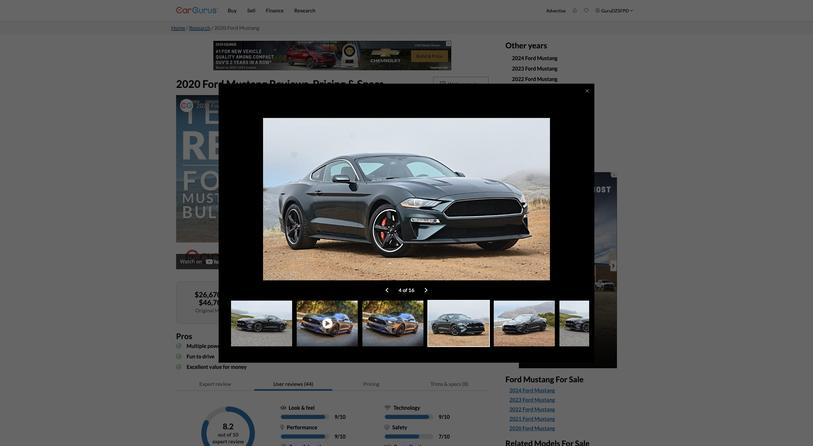 Task type: vqa. For each thing, say whether or not it's contained in the screenshot.
leftmost LEATHER SEATS
no



Task type: describe. For each thing, give the bounding box(es) containing it.
2024 ford mustang link down ford mustang for sale
[[510, 387, 555, 395]]

370z
[[542, 126, 555, 132]]

chevrolet
[[525, 147, 549, 153]]

fun
[[187, 353, 195, 360]]

2020 for 2020 dodge challenger
[[512, 157, 524, 163]]

feel
[[306, 405, 315, 411]]

review inside tab
[[216, 381, 231, 387]]

2020 ford mustang bullitt dark highland green front quarter view ocean image
[[560, 301, 621, 346]]

reviews
[[285, 381, 303, 387]]

advertise menu
[[543, 1, 637, 20]]

multiple powertrain options
[[187, 343, 252, 349]]

pros
[[176, 331, 192, 341]]

options
[[235, 343, 252, 349]]

10 for safety
[[444, 433, 450, 440]]

msrp
[[215, 307, 229, 313]]

years
[[528, 41, 547, 50]]

10 for look & feel
[[340, 414, 346, 420]]

(16
[[441, 310, 448, 315]]

excellent value for money
[[187, 364, 247, 370]]

2020 for 2020 volkswagen golf gti
[[512, 136, 524, 142]]

avg user rating (44 reviews)
[[356, 300, 389, 313]]

8.2 out of 10 expert review
[[213, 422, 244, 445]]

10 for technology
[[444, 414, 450, 420]]

research
[[189, 25, 210, 31]]

to for drive
[[196, 353, 201, 360]]

saved cars image
[[584, 8, 589, 13]]

not much cargo space
[[343, 343, 394, 349]]

4 of 16
[[399, 287, 415, 293]]

2022 ford mustang
[[512, 76, 558, 82]]

2024 for 2024 ford mustang
[[512, 55, 524, 61]]

8.2 of 10 expert review
[[277, 290, 308, 313]]

advertise link
[[543, 1, 570, 20]]

2023 ford mustang link down ford mustang for sale
[[510, 396, 555, 404]]

nissan
[[525, 126, 541, 132]]

trims
[[431, 381, 443, 387]]

to for $46,705
[[223, 290, 230, 299]]

2023 ford mustang link for years
[[512, 65, 558, 72]]

other years
[[506, 41, 547, 50]]

$26,670
[[195, 290, 221, 299]]

volkswagen
[[525, 136, 554, 142]]

$26,670 to $46,705 original msrp
[[195, 290, 230, 313]]

write
[[448, 81, 462, 87]]

9 for performance
[[335, 433, 338, 440]]

comment alt edit image
[[440, 81, 446, 87]]

money
[[231, 364, 247, 370]]

4 of 16 dialog
[[219, 84, 622, 363]]

2022 inside 2024 ford mustang 2023 ford mustang 2022 ford mustang 2021 ford mustang 2020 ford mustang
[[510, 407, 522, 413]]

chevron left image
[[386, 288, 389, 293]]

cargo
[[367, 343, 380, 349]]

gallery
[[445, 302, 461, 308]]

shield check image
[[385, 425, 390, 430]]

/ for technology
[[442, 414, 444, 420]]

4.6
[[385, 291, 395, 300]]

chevron right image
[[425, 288, 428, 293]]

reviews)
[[368, 308, 385, 313]]

drive
[[202, 353, 215, 360]]

7
[[439, 433, 442, 440]]

9 / 10 for look & feel
[[335, 414, 346, 420]]

safety
[[392, 424, 407, 431]]

related
[[506, 111, 533, 121]]

10 inside 8.2 of 10 expert review
[[292, 298, 301, 307]]

for
[[556, 375, 568, 384]]

cons
[[333, 331, 350, 341]]

(8)
[[463, 381, 469, 387]]

2020 nissan 370z link
[[512, 126, 555, 132]]

2020 for 2020 nissan 370z
[[512, 126, 524, 132]]

camaro
[[550, 147, 568, 153]]

2020 ford mustang bullitt dark highland green front quarter view sky image
[[428, 301, 490, 346]]

user reviews (44)
[[273, 381, 313, 387]]

/ for performance
[[338, 433, 340, 440]]

home / research / 2020 ford mustang
[[171, 25, 260, 31]]

0 vertical spatial pricing
[[313, 77, 346, 90]]

fun to drive
[[187, 353, 215, 360]]

write a review
[[448, 81, 482, 87]]

1 vertical spatial advertisement region
[[519, 172, 617, 368]]

advertise
[[547, 8, 566, 13]]

write a review button
[[434, 77, 489, 91]]

2020 ford mustang bullitt dark highland green front quarter view sky ((large)) image
[[263, 118, 550, 280]]

2024 for 2024 ford mustang 2023 ford mustang 2022 ford mustang 2021 ford mustang 2020 ford mustang
[[510, 388, 522, 394]]

technology
[[394, 405, 420, 411]]

0 horizontal spatial advertisement region
[[213, 41, 452, 70]]

2024 ford mustang link for mustang
[[510, 387, 631, 395]]

2020 volkswagen golf gti
[[512, 136, 574, 142]]

2022 ford mustang link for years
[[512, 76, 558, 82]]

review inside 8.2 of 10 expert review
[[293, 307, 308, 313]]

9 for look & feel
[[335, 414, 338, 420]]

8.2 for 10
[[287, 290, 297, 299]]

rating
[[376, 300, 389, 306]]

(44)
[[304, 381, 313, 387]]

challenger
[[542, 157, 567, 163]]

(44
[[360, 308, 367, 313]]

check circle image for multiple powertrain options
[[176, 344, 181, 349]]

space
[[381, 343, 394, 349]]

2020 volkswagen golf gti link
[[512, 136, 574, 142]]

wifi image
[[385, 405, 391, 411]]

pricing tab
[[333, 378, 411, 391]]

2020 inside 2024 ford mustang 2023 ford mustang 2022 ford mustang 2021 ford mustang 2020 ford mustang
[[510, 426, 522, 432]]

2024 ford mustang 2023 ford mustang 2022 ford mustang 2021 ford mustang 2020 ford mustang
[[510, 388, 555, 432]]

tab list inside 4 of 16 dialog
[[224, 300, 622, 354]]

check circle image for fun to drive
[[176, 354, 181, 359]]

gti
[[566, 136, 574, 142]]

2020 ford mustang test drive review thumbnail.jpeg image
[[297, 301, 358, 346]]

& for look & feel
[[301, 405, 305, 411]]



Task type: locate. For each thing, give the bounding box(es) containing it.
ban image
[[333, 344, 338, 349]]

dodge
[[525, 157, 541, 163]]

sale
[[569, 375, 584, 384]]

0 vertical spatial advertisement region
[[213, 41, 452, 70]]

8.2 inside 8.2 of 10 expert review
[[287, 290, 297, 299]]

2023 ford mustang
[[512, 65, 558, 72]]

9 / 10 for performance
[[335, 433, 346, 440]]

2020 ford mustang reviews, pricing & specs
[[176, 77, 384, 90]]

expert review tab
[[176, 378, 254, 391]]

0 horizontal spatial to
[[196, 353, 201, 360]]

2023 ford mustang link
[[512, 65, 558, 72], [510, 396, 631, 404], [510, 396, 555, 404]]

0 horizontal spatial &
[[301, 405, 305, 411]]

1 vertical spatial &
[[444, 381, 448, 387]]

9 for technology
[[439, 414, 442, 420]]

eye image
[[280, 405, 286, 411]]

expert inside 8.2 of 10 expert review
[[277, 307, 292, 313]]

much
[[353, 343, 366, 349]]

2020 dodge challenger link
[[512, 157, 567, 163]]

cars
[[535, 111, 549, 121]]

1 check circle image from the top
[[176, 344, 181, 349]]

related cars
[[506, 111, 549, 121]]

10 for performance
[[340, 433, 346, 440]]

2 check circle image from the top
[[176, 354, 181, 359]]

1 vertical spatial check circle image
[[176, 354, 181, 359]]

2020 dodge challenger
[[512, 157, 567, 163]]

2020 nissan 370z
[[512, 126, 555, 132]]

tab list
[[224, 300, 622, 354], [176, 378, 489, 391]]

home
[[171, 25, 185, 31]]

1 vertical spatial pricing
[[364, 381, 380, 387]]

2020
[[214, 25, 227, 31], [176, 77, 201, 90], [512, 126, 524, 132], [512, 136, 524, 142], [512, 147, 524, 153], [512, 157, 524, 163], [510, 426, 522, 432]]

photos)
[[449, 310, 464, 315]]

1 vertical spatial 8.2
[[223, 422, 234, 431]]

tab list containing expert review
[[176, 378, 489, 391]]

2 horizontal spatial &
[[444, 381, 448, 387]]

2022 ford mustang link down 2023 ford mustang
[[512, 76, 558, 82]]

ford mustang for sale
[[506, 375, 584, 384]]

2023 up 2022 ford mustang
[[512, 65, 524, 72]]

pricing inside tab
[[364, 381, 380, 387]]

9 / 10 for technology
[[439, 414, 450, 420]]

2022 ford mustang link down sale
[[510, 406, 631, 414]]

1 horizontal spatial pricing
[[364, 381, 380, 387]]

2023
[[512, 65, 524, 72], [510, 397, 522, 403]]

review inside button
[[466, 81, 482, 87]]

1 vertical spatial tab list
[[176, 378, 489, 391]]

0 vertical spatial check circle image
[[176, 344, 181, 349]]

2021
[[510, 416, 522, 422]]

0 horizontal spatial pricing
[[313, 77, 346, 90]]

2023 inside 2024 ford mustang 2023 ford mustang 2022 ford mustang 2021 ford mustang 2020 ford mustang
[[510, 397, 522, 403]]

2020 ford mustang bullitt dark highland green rear quarter view ocean image
[[494, 301, 555, 346]]

(44 reviews) link
[[360, 308, 385, 313]]

value
[[209, 364, 222, 370]]

ford
[[228, 25, 238, 31], [525, 55, 536, 61], [525, 65, 536, 72], [525, 76, 536, 82], [203, 77, 224, 90], [506, 375, 522, 384], [523, 388, 534, 394], [523, 397, 534, 403], [523, 407, 534, 413], [523, 416, 534, 422], [523, 426, 534, 432]]

/ for safety
[[442, 433, 444, 440]]

check circle image up check circle icon
[[176, 354, 181, 359]]

of for 4
[[403, 287, 408, 293]]

home link
[[171, 25, 185, 31]]

1 vertical spatial expert
[[199, 381, 215, 387]]

1 horizontal spatial &
[[348, 77, 355, 90]]

user reviews (44) tab
[[254, 378, 333, 391]]

1 horizontal spatial advertisement region
[[519, 172, 617, 368]]

expert inside tab
[[199, 381, 215, 387]]

check circle image
[[176, 364, 181, 370]]

advertisement region
[[213, 41, 452, 70], [519, 172, 617, 368]]

of inside dialog
[[403, 287, 408, 293]]

user
[[273, 381, 284, 387]]

0 vertical spatial &
[[348, 77, 355, 90]]

look & feel
[[289, 405, 315, 411]]

bolt image
[[280, 425, 284, 430]]

8.2
[[287, 290, 297, 299], [223, 422, 234, 431]]

trims & specs (8)
[[431, 381, 469, 387]]

2024 inside 2024 ford mustang 2023 ford mustang 2022 ford mustang 2021 ford mustang 2020 ford mustang
[[510, 388, 522, 394]]

of for 8.2
[[284, 298, 291, 307]]

review inside 8.2 out of 10 expert review
[[229, 439, 244, 445]]

2020 ford mustang test drive review summaryimage.jpeg image
[[231, 301, 292, 346]]

mustang
[[239, 25, 260, 31], [537, 55, 558, 61], [537, 65, 558, 72], [537, 76, 558, 82], [226, 77, 267, 90], [524, 375, 554, 384], [535, 388, 555, 394], [535, 397, 555, 403], [535, 407, 555, 413], [535, 416, 555, 422], [535, 426, 555, 432]]

0 vertical spatial 2022
[[512, 76, 524, 82]]

reviews,
[[269, 77, 311, 90]]

2022 ford mustang link for mustang
[[510, 406, 631, 414]]

of inside 8.2 out of 10 expert review
[[227, 432, 232, 438]]

expert
[[277, 307, 292, 313], [199, 381, 215, 387], [213, 439, 228, 445]]

check circle image
[[176, 344, 181, 349], [176, 354, 181, 359]]

check circle image down pros
[[176, 344, 181, 349]]

2020 for 2020 chevrolet camaro
[[512, 147, 524, 153]]

user
[[365, 300, 375, 306]]

cargurus logo homepage link link
[[176, 1, 219, 20]]

powertrain
[[208, 343, 234, 349]]

to up msrp
[[223, 290, 230, 299]]

expert inside 8.2 out of 10 expert review
[[213, 439, 228, 445]]

2024 ford mustang
[[512, 55, 558, 61]]

gallery (16 photos)
[[441, 302, 464, 315]]

specs
[[449, 381, 462, 387]]

menu item
[[592, 1, 637, 20]]

2 horizontal spatial of
[[403, 287, 408, 293]]

original
[[195, 307, 214, 313]]

1 vertical spatial 2023
[[510, 397, 522, 403]]

to
[[223, 290, 230, 299], [196, 353, 201, 360]]

2024 ford mustang link for years
[[512, 55, 558, 61]]

not
[[343, 343, 352, 349]]

0 vertical spatial 8.2
[[287, 290, 297, 299]]

7 / 10
[[439, 433, 450, 440]]

10
[[292, 298, 301, 307], [340, 414, 346, 420], [444, 414, 450, 420], [233, 432, 239, 438], [340, 433, 346, 440], [444, 433, 450, 440]]

expert review
[[199, 381, 231, 387]]

2024 ford mustang link up 2023 ford mustang
[[512, 55, 558, 61]]

2022 ford mustang link
[[512, 76, 558, 82], [510, 406, 631, 414], [510, 406, 555, 414]]

1 vertical spatial 2022
[[510, 407, 522, 413]]

0 vertical spatial to
[[223, 290, 230, 299]]

1 vertical spatial of
[[284, 298, 291, 307]]

for
[[223, 364, 230, 370]]

1 vertical spatial to
[[196, 353, 201, 360]]

performance
[[287, 424, 317, 431]]

1 horizontal spatial of
[[284, 298, 291, 307]]

research link
[[189, 25, 210, 31]]

2 vertical spatial &
[[301, 405, 305, 411]]

2 vertical spatial of
[[227, 432, 232, 438]]

2023 ford mustang link for mustang
[[510, 396, 631, 404]]

money bill wave image
[[385, 445, 391, 446]]

menu bar
[[219, 0, 543, 21]]

cargurus logo homepage link image
[[176, 1, 219, 20]]

2023 ford mustang link up 2022 ford mustang
[[512, 65, 558, 72]]

& for trims & specs (8)
[[444, 381, 448, 387]]

4
[[399, 287, 402, 293]]

10 inside 8.2 out of 10 expert review
[[233, 432, 239, 438]]

multiple
[[187, 343, 207, 349]]

2020 for 2020 ford mustang reviews, pricing & specs
[[176, 77, 201, 90]]

2024 down other
[[512, 55, 524, 61]]

times image
[[584, 88, 591, 93]]

& inside 'trims & specs (8)' tab
[[444, 381, 448, 387]]

2024 ford mustang link down sale
[[510, 387, 631, 395]]

review
[[466, 81, 482, 87], [293, 307, 308, 313], [216, 381, 231, 387], [229, 439, 244, 445]]

1 horizontal spatial to
[[223, 290, 230, 299]]

0 vertical spatial 2023
[[512, 65, 524, 72]]

1 vertical spatial 2024
[[510, 388, 522, 394]]

golf
[[555, 136, 565, 142]]

2024 up 2021
[[510, 388, 522, 394]]

of inside 8.2 of 10 expert review
[[284, 298, 291, 307]]

2020 ford mustang image
[[363, 301, 424, 346]]

out
[[218, 432, 226, 438]]

balance scale image
[[280, 445, 287, 446]]

8.2 inside 8.2 out of 10 expert review
[[223, 422, 234, 431]]

2024 ford mustang link
[[512, 55, 558, 61], [510, 387, 631, 395], [510, 387, 555, 395]]

0 horizontal spatial 8.2
[[223, 422, 234, 431]]

0 vertical spatial expert
[[277, 307, 292, 313]]

other
[[506, 41, 527, 50]]

look
[[289, 405, 300, 411]]

to inside $26,670 to $46,705 original msrp
[[223, 290, 230, 299]]

/ for look & feel
[[338, 414, 340, 420]]

0 vertical spatial 2024
[[512, 55, 524, 61]]

0 vertical spatial tab list
[[224, 300, 622, 354]]

pricing
[[313, 77, 346, 90], [364, 381, 380, 387]]

16
[[409, 287, 415, 293]]

2022 down 2023 ford mustang
[[512, 76, 524, 82]]

a
[[463, 81, 465, 87]]

2023 up 2021
[[510, 397, 522, 403]]

2022 ford mustang link up 2021
[[510, 406, 555, 414]]

1 horizontal spatial 8.2
[[287, 290, 297, 299]]

2022 up 2021
[[510, 407, 522, 413]]

2021 ford mustang link
[[510, 415, 631, 423], [510, 415, 555, 423]]

/
[[186, 25, 188, 31], [211, 25, 213, 31], [338, 414, 340, 420], [442, 414, 444, 420], [338, 433, 340, 440], [442, 433, 444, 440]]

$46,705
[[199, 298, 226, 307]]

0 horizontal spatial of
[[227, 432, 232, 438]]

to right "fun"
[[196, 353, 201, 360]]

specs
[[357, 77, 384, 90]]

2022
[[512, 76, 524, 82], [510, 407, 522, 413]]

avg
[[356, 300, 364, 306]]

excellent
[[187, 364, 208, 370]]

2020 chevrolet camaro link
[[512, 147, 568, 153]]

2023 ford mustang link down sale
[[510, 396, 631, 404]]

2 vertical spatial expert
[[213, 439, 228, 445]]

9 / 10
[[335, 414, 346, 420], [439, 414, 450, 420], [335, 433, 346, 440]]

8.2 for of
[[223, 422, 234, 431]]

0 vertical spatial of
[[403, 287, 408, 293]]

of
[[403, 287, 408, 293], [284, 298, 291, 307], [227, 432, 232, 438]]

trims & specs (8) tab
[[411, 378, 489, 391]]



